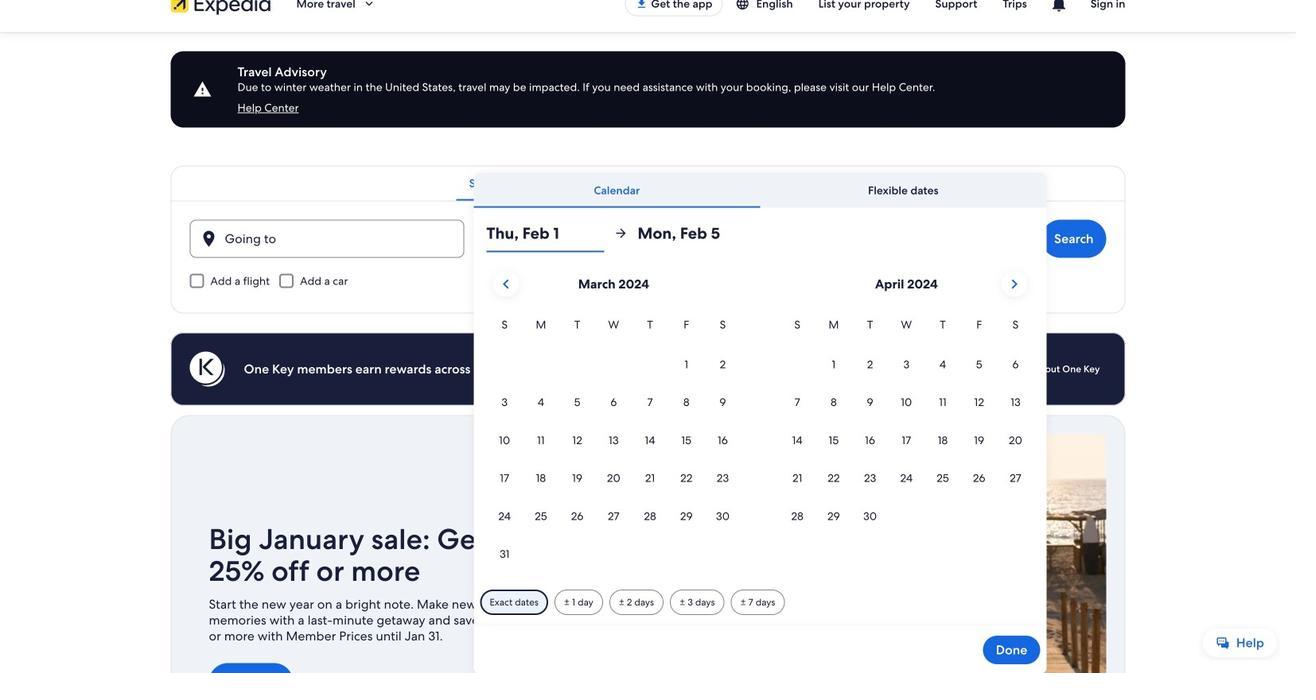 Task type: vqa. For each thing, say whether or not it's contained in the screenshot.
Flights link
no



Task type: describe. For each thing, give the bounding box(es) containing it.
april 2024 element
[[779, 316, 1034, 536]]

travel alert notification region
[[152, 32, 1145, 128]]

download the app button image
[[635, 0, 648, 10]]

expedia logo image
[[171, 0, 271, 15]]

previous month image
[[496, 275, 515, 294]]

march 2024 element
[[486, 316, 741, 574]]

small image
[[736, 0, 756, 11]]



Task type: locate. For each thing, give the bounding box(es) containing it.
tab list
[[171, 166, 1125, 201], [474, 173, 1047, 208]]

communication center icon image
[[1049, 0, 1068, 13]]

directional image
[[614, 226, 628, 241]]

more travel image
[[362, 0, 376, 11]]

application
[[486, 265, 1034, 574]]

next month image
[[1005, 275, 1024, 294]]

main content
[[0, 32, 1296, 674]]



